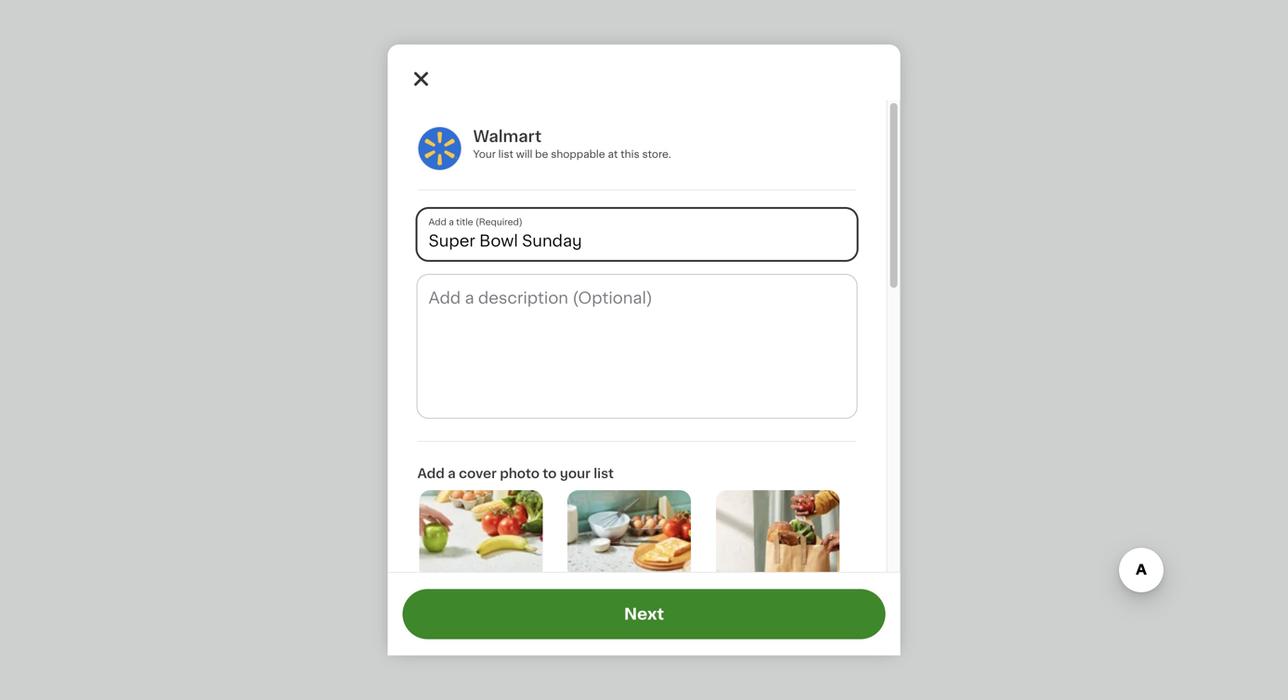 Task type: describe. For each thing, give the bounding box(es) containing it.
next button
[[403, 590, 886, 640]]

next
[[624, 607, 664, 623]]

your
[[473, 149, 496, 159]]

walmart logo image
[[418, 126, 462, 171]]

a table with people sitting around it with a bowl of potato chips, doritos, and cheetos. image
[[716, 591, 840, 680]]

add
[[418, 467, 445, 480]]

will
[[516, 149, 533, 159]]

list inside walmart your list will be shoppable at this store.
[[499, 149, 514, 159]]

to
[[543, 467, 557, 480]]

a person holding a tomato and a grocery bag with a baguette and vegetables. image
[[716, 491, 840, 580]]

list_add_items dialog
[[388, 45, 901, 701]]

walmart
[[473, 129, 542, 144]]

at
[[608, 149, 618, 159]]



Task type: locate. For each thing, give the bounding box(es) containing it.
Add a title (Required) text field
[[418, 209, 857, 260]]

None text field
[[418, 275, 857, 418]]

your
[[560, 467, 591, 480]]

a
[[448, 467, 456, 480]]

a small bottle of milk, a bowl and a whisk, a carton of 6 eggs, a bunch of tomatoes on the vine, sliced cheese, a head of lettuce, and a loaf of bread. image
[[568, 491, 691, 580]]

list right your
[[594, 467, 614, 480]]

photo
[[500, 467, 540, 480]]

list
[[499, 149, 514, 159], [594, 467, 614, 480]]

a tabletop of makeup, skincare, and beauty products. image
[[568, 591, 691, 680]]

1 horizontal spatial list
[[594, 467, 614, 480]]

0 horizontal spatial list
[[499, 149, 514, 159]]

a keyboard, mouse, notebook, cup of pencils, wire cable. image
[[420, 591, 543, 680]]

list down walmart on the left of page
[[499, 149, 514, 159]]

store.
[[642, 149, 672, 159]]

cover
[[459, 467, 497, 480]]

1 vertical spatial list
[[594, 467, 614, 480]]

a person touching an apple, a banana, a bunch of tomatoes, and an assortment of other vegetables on a counter. image
[[420, 491, 543, 580]]

walmart your list will be shoppable at this store.
[[473, 129, 672, 159]]

be
[[535, 149, 549, 159]]

this
[[621, 149, 640, 159]]

shoppable
[[551, 149, 606, 159]]

0 vertical spatial list
[[499, 149, 514, 159]]

add a cover photo to your list
[[418, 467, 614, 480]]



Task type: vqa. For each thing, say whether or not it's contained in the screenshot.
first 4 from the right
no



